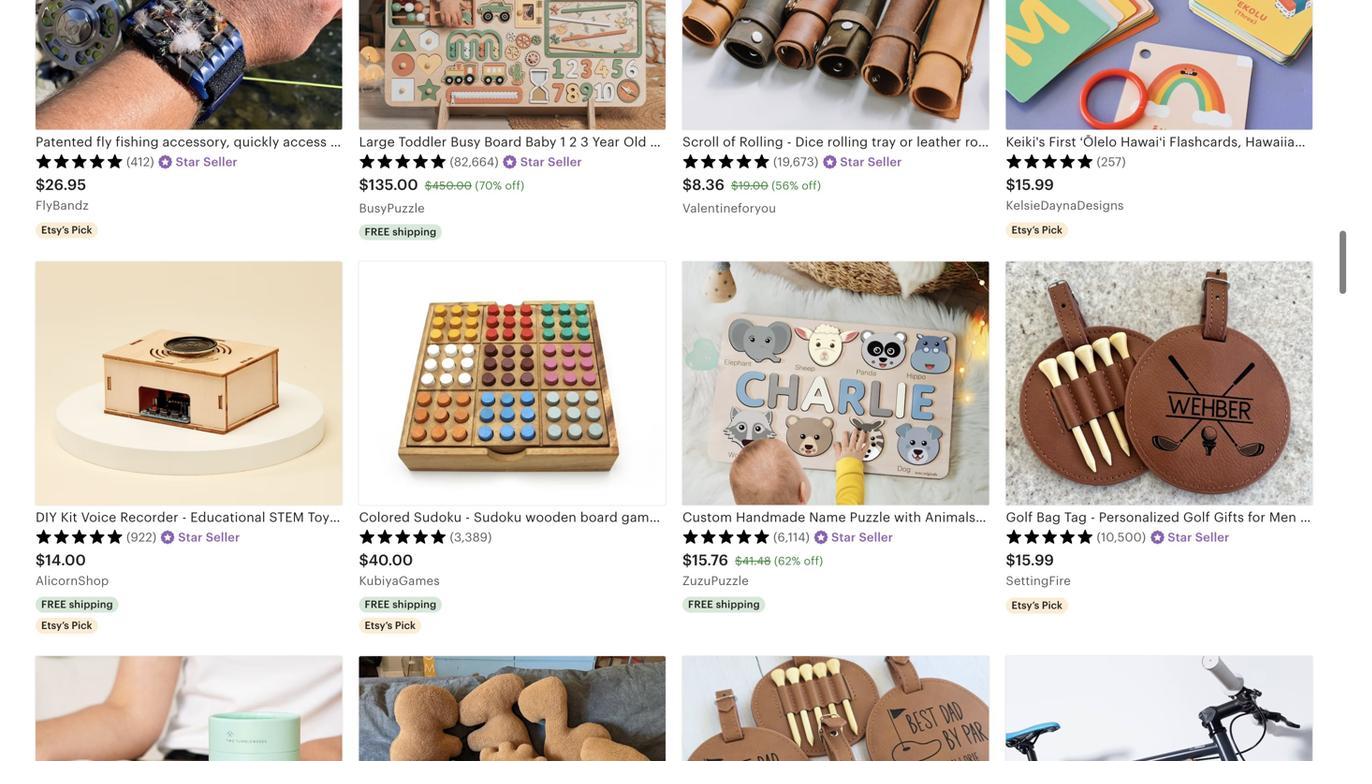 Task type: vqa. For each thing, say whether or not it's contained in the screenshot.
'26.95'
yes



Task type: describe. For each thing, give the bounding box(es) containing it.
bag
[[1037, 510, 1061, 525]]

star for golf bag tag - personalized golf gifts for men or wom
[[1168, 531, 1193, 545]]

flybandz.
[[506, 134, 567, 149]]

personalized
[[1100, 510, 1180, 525]]

personalized
[[1187, 134, 1269, 149]]

$ for $ 14.00 alicornshop
[[36, 552, 45, 569]]

- for scroll
[[788, 134, 792, 149]]

star down flybandz.
[[521, 155, 545, 169]]

etsy's down kubiyagames
[[365, 620, 393, 632]]

voice
[[81, 510, 117, 525]]

5 out of 5 stars image for (10,500)
[[1007, 529, 1095, 544]]

kids,
[[355, 510, 386, 525]]

kubiyagames
[[359, 574, 440, 589]]

1 stem from the left
[[269, 510, 304, 525]]

(257)
[[1097, 155, 1127, 169]]

star right (6,114)
[[832, 531, 856, 545]]

(19,673)
[[774, 155, 819, 169]]

valentineforyou
[[683, 202, 777, 216]]

flies
[[331, 134, 357, 149]]

$ 15.99 settingfire
[[1007, 552, 1072, 589]]

(56%
[[772, 179, 799, 192]]

(922)
[[126, 531, 157, 545]]

flybandz
[[36, 199, 89, 213]]

with for flybandz.
[[475, 134, 502, 149]]

off) for 8.36
[[802, 179, 822, 192]]

straps
[[1144, 134, 1183, 149]]

fun
[[390, 510, 413, 525]]

15.76
[[693, 552, 729, 569]]

0 horizontal spatial -
[[182, 510, 187, 525]]

$ right 15.76
[[735, 555, 743, 568]]

$ 8.36 $ 19.00 (56% off)
[[683, 177, 822, 194]]

$ 15.99 kelsiedaynadesigns
[[1007, 177, 1125, 213]]

seller right (6,114)
[[860, 531, 894, 545]]

star for patented fly fishing accessory, quickly access flies right on your arm with flybandz.
[[176, 155, 200, 169]]

colored sudoku - sudoku wooden board game, coding puzzle, logic game, coding game, gift for mom, challenge puzzle, table game image
[[359, 262, 666, 505]]

crafts
[[471, 510, 510, 525]]

zuzupuzzle
[[683, 574, 749, 589]]

pick for $ 15.99 settingfire
[[1043, 600, 1063, 612]]

etsy's for $ 15.99 settingfire
[[1012, 600, 1040, 612]]

patented
[[36, 134, 93, 149]]

kelsiedaynadesigns
[[1007, 199, 1125, 213]]

christmas gift for dad golf, best dad by par, personalized gift for him golf, gift for grandpa, golfer gift, best grandpa by par, tee holder image
[[683, 657, 990, 762]]

star seller down flybandz.
[[521, 155, 582, 169]]

2 rolling from the left
[[966, 134, 1006, 149]]

scroll of rolling - dice rolling tray or leather rolling mat with detachable straps personalized image
[[683, 0, 990, 130]]

shipping down 'zuzupuzzle'
[[716, 599, 760, 611]]

golf bag tag - personalized golf gifts for men or woman - custom golf accessories image
[[1007, 262, 1313, 505]]

fly
[[96, 134, 112, 149]]

off) inside "$ 15.76 $ 41.48 (62% off) zuzupuzzle"
[[804, 555, 824, 568]]

diy kit voice recorder - educational stem toy for kids, fun science crafts stem kit image
[[36, 262, 342, 505]]

1 golf from the left
[[1007, 510, 1034, 525]]

$ for $ 15.99 kelsiedaynadesigns
[[1007, 177, 1016, 194]]

wom
[[1318, 510, 1349, 525]]

1 kit from the left
[[61, 510, 78, 525]]

alicornshop
[[36, 574, 109, 589]]

free down alicornshop
[[41, 599, 66, 611]]

2 golf from the left
[[1184, 510, 1211, 525]]

etsy's for $ 26.95 flybandz
[[41, 224, 69, 236]]

5 out of 5 stars image for (82,664)
[[359, 154, 447, 169]]

your
[[415, 134, 443, 149]]

15.99 for $ 15.99 kelsiedaynadesigns
[[1016, 177, 1055, 194]]

right
[[361, 134, 391, 149]]

golf bag tag - personalized golf gifts for men or wom
[[1007, 510, 1349, 525]]

writing dice - inspiration for creative writing / overcome writer's block. gift for writers, authors, teachers. classroom or studio image
[[36, 657, 342, 762]]

star seller for diy kit voice recorder - educational stem toy for kids, fun science crafts stem kit
[[178, 531, 240, 545]]

(70%
[[475, 179, 502, 192]]

pick down alicornshop
[[72, 620, 92, 632]]

tag
[[1065, 510, 1088, 525]]

scroll of rolling - dice rolling tray or leather rolling mat with detachable straps personalized
[[683, 134, 1269, 149]]

40.00
[[369, 552, 413, 569]]

patented fly fishing accessory, quickly access flies right on your arm with flybandz.
[[36, 134, 567, 149]]

custom handmade name puzzle with animals, personalized birthday gift for kids, christmas gifts for toddlers, unique new baby gift, wood toy image
[[683, 262, 990, 505]]

$ for $ 8.36 $ 19.00 (56% off)
[[683, 177, 693, 194]]

$ inside $ 8.36 $ 19.00 (56% off)
[[732, 179, 739, 192]]

men
[[1270, 510, 1297, 525]]

on
[[395, 134, 411, 149]]

14.00
[[45, 552, 86, 569]]

$ for $ 15.76 $ 41.48 (62% off) zuzupuzzle
[[683, 552, 693, 569]]

5 out of 5 stars image for (922)
[[36, 529, 124, 544]]

free shipping etsy's pick for 40.00
[[365, 599, 437, 632]]

etsy's pick for $ 15.99 kelsiedaynadesigns
[[1012, 224, 1063, 236]]

quickly
[[234, 134, 280, 149]]

etsy's pick for $ 26.95 flybandz
[[41, 224, 92, 236]]

etsy's for $ 15.99 kelsiedaynadesigns
[[1012, 224, 1040, 236]]

26.95
[[45, 177, 86, 194]]

$ for $ 135.00 $ 450.00 (70% off)
[[359, 177, 369, 194]]

$ 15.76 $ 41.48 (62% off) zuzupuzzle
[[683, 552, 824, 589]]

free down busypuzzle
[[365, 226, 390, 238]]

$ for $ 40.00 kubiyagames
[[359, 552, 369, 569]]

free shipping etsy's pick for 14.00
[[41, 599, 113, 632]]

$ 135.00 $ 450.00 (70% off)
[[359, 177, 525, 194]]

(6,114)
[[774, 531, 810, 545]]

(82,664)
[[450, 155, 499, 169]]

recorder
[[120, 510, 179, 525]]

(62%
[[775, 555, 801, 568]]

off) for 135.00
[[505, 179, 525, 192]]

$ for $ 26.95 flybandz
[[36, 177, 45, 194]]

star seller for patented fly fishing accessory, quickly access flies right on your arm with flybandz.
[[176, 155, 238, 169]]

5 out of 5 stars image for (6,114)
[[683, 529, 771, 544]]

pick down kubiyagames
[[395, 620, 416, 632]]

shipping down kubiyagames
[[393, 599, 437, 611]]

keiki's first ʻōlelo hawaiʻi flashcards, hawaiian flashcards, hawaiian language flashcards, language learning for kids image
[[1007, 0, 1313, 130]]



Task type: locate. For each thing, give the bounding box(es) containing it.
of
[[723, 134, 736, 149]]

$ down scroll
[[683, 177, 693, 194]]

star seller
[[176, 155, 238, 169], [521, 155, 582, 169], [841, 155, 903, 169], [178, 531, 240, 545], [832, 531, 894, 545], [1168, 531, 1230, 545]]

golf left bag
[[1007, 510, 1034, 525]]

$ up valentineforyou
[[732, 179, 739, 192]]

etsy's pick down the settingfire in the bottom of the page
[[1012, 600, 1063, 612]]

rolling
[[828, 134, 869, 149], [966, 134, 1006, 149]]

accessory,
[[163, 134, 230, 149]]

pick for $ 26.95 flybandz
[[72, 224, 92, 236]]

dice
[[796, 134, 824, 149]]

leather
[[917, 134, 962, 149]]

5 out of 5 stars image down voice at left
[[36, 529, 124, 544]]

large dino nuggie couch pillows, dino nugget plush, dinosaur nugg plushie, unique throw pillow, home decor, chicken nugget stuffed animal image
[[359, 657, 666, 762]]

star seller for golf bag tag - personalized golf gifts for men or wom
[[1168, 531, 1230, 545]]

135.00
[[369, 177, 418, 194]]

2 15.99 from the top
[[1016, 552, 1055, 569]]

star seller down "educational"
[[178, 531, 240, 545]]

off) right (70%
[[505, 179, 525, 192]]

$ inside $ 26.95 flybandz
[[36, 177, 45, 194]]

free
[[365, 226, 390, 238], [41, 599, 66, 611], [365, 599, 390, 611], [689, 599, 714, 611]]

kit
[[61, 510, 78, 525], [552, 510, 569, 525]]

$ inside $ 14.00 alicornshop
[[36, 552, 45, 569]]

off) right (62%
[[804, 555, 824, 568]]

15.99 for $ 15.99 settingfire
[[1016, 552, 1055, 569]]

stem right crafts
[[514, 510, 549, 525]]

1 with from the left
[[475, 134, 502, 149]]

0 vertical spatial 15.99
[[1016, 177, 1055, 194]]

$ for $ 15.99 settingfire
[[1007, 552, 1016, 569]]

free shipping down busypuzzle
[[365, 226, 437, 238]]

etsy's pick for $ 15.99 settingfire
[[1012, 600, 1063, 612]]

seller down accessory,
[[203, 155, 238, 169]]

rolling left mat
[[966, 134, 1006, 149]]

0 horizontal spatial rolling
[[828, 134, 869, 149]]

$
[[36, 177, 45, 194], [359, 177, 369, 194], [683, 177, 693, 194], [1007, 177, 1016, 194], [425, 179, 432, 192], [732, 179, 739, 192], [36, 552, 45, 569], [359, 552, 369, 569], [683, 552, 693, 569], [1007, 552, 1016, 569], [735, 555, 743, 568]]

0 horizontal spatial or
[[900, 134, 914, 149]]

1 horizontal spatial stem
[[514, 510, 549, 525]]

$ inside "$ 15.99 settingfire"
[[1007, 552, 1016, 569]]

detachable
[[1069, 134, 1141, 149]]

etsy's pick down "kelsiedaynadesigns"
[[1012, 224, 1063, 236]]

etsy's
[[41, 224, 69, 236], [1012, 224, 1040, 236], [1012, 600, 1040, 612], [41, 620, 69, 632], [365, 620, 393, 632]]

pick down the "flybandz"
[[72, 224, 92, 236]]

star down accessory,
[[176, 155, 200, 169]]

off) inside $ 8.36 $ 19.00 (56% off)
[[802, 179, 822, 192]]

with up (82,664)
[[475, 134, 502, 149]]

with for detachable
[[1038, 134, 1065, 149]]

or
[[900, 134, 914, 149], [1301, 510, 1314, 525]]

free shipping for 15.76
[[689, 599, 760, 611]]

etsy's pick
[[41, 224, 92, 236], [1012, 224, 1063, 236], [1012, 600, 1063, 612]]

patented fly fishing accessory, quickly access flies right on your arm with flybandz. image
[[36, 0, 342, 130]]

15.99
[[1016, 177, 1055, 194], [1016, 552, 1055, 569]]

15.99 inside $ 15.99 kelsiedaynadesigns
[[1016, 177, 1055, 194]]

2 for from the left
[[1249, 510, 1266, 525]]

or right men
[[1301, 510, 1314, 525]]

off) inside '$ 135.00 $ 450.00 (70% off)'
[[505, 179, 525, 192]]

star seller for scroll of rolling - dice rolling tray or leather rolling mat with detachable straps personalized
[[841, 155, 903, 169]]

free down 'zuzupuzzle'
[[689, 599, 714, 611]]

15.99 inside "$ 15.99 settingfire"
[[1016, 552, 1055, 569]]

- right the recorder
[[182, 510, 187, 525]]

seller
[[203, 155, 238, 169], [548, 155, 582, 169], [868, 155, 903, 169], [206, 531, 240, 545], [860, 531, 894, 545], [1196, 531, 1230, 545]]

5 out of 5 stars image for (412)
[[36, 154, 124, 169]]

pick for $ 15.99 kelsiedaynadesigns
[[1043, 224, 1063, 236]]

stem left 'toy'
[[269, 510, 304, 525]]

$ inside $ 40.00 kubiyagames
[[359, 552, 369, 569]]

5 out of 5 stars image down mat
[[1007, 154, 1095, 169]]

5 out of 5 stars image for (19,673)
[[683, 154, 771, 169]]

2 with from the left
[[1038, 134, 1065, 149]]

seller for diy kit voice recorder - educational stem toy for kids, fun science crafts stem kit
[[206, 531, 240, 545]]

$ inside '$ 135.00 $ 450.00 (70% off)'
[[425, 179, 432, 192]]

5 out of 5 stars image down patented
[[36, 154, 124, 169]]

15.99 up "kelsiedaynadesigns"
[[1016, 177, 1055, 194]]

seller down flybandz.
[[548, 155, 582, 169]]

2 free shipping etsy's pick from the left
[[365, 599, 437, 632]]

0 horizontal spatial golf
[[1007, 510, 1034, 525]]

$ up busypuzzle
[[359, 177, 369, 194]]

5 out of 5 stars image
[[36, 154, 124, 169], [359, 154, 447, 169], [683, 154, 771, 169], [1007, 154, 1095, 169], [36, 529, 124, 544], [359, 529, 447, 544], [683, 529, 771, 544], [1007, 529, 1095, 544]]

1 horizontal spatial rolling
[[966, 134, 1006, 149]]

large toddler busy board baby 1 2 3 year old montessori activity board toddlers christmas gift for kids wooden educational toy birthday gift image
[[359, 0, 666, 130]]

pick down the settingfire in the bottom of the page
[[1043, 600, 1063, 612]]

$ up the "flybandz"
[[36, 177, 45, 194]]

450.00
[[432, 179, 472, 192]]

$ 14.00 alicornshop
[[36, 552, 109, 589]]

star seller down tray
[[841, 155, 903, 169]]

seller down gifts
[[1196, 531, 1230, 545]]

golf left gifts
[[1184, 510, 1211, 525]]

free shipping etsy's pick down alicornshop
[[41, 599, 113, 632]]

kit right diy
[[61, 510, 78, 525]]

arm
[[447, 134, 471, 149]]

1 horizontal spatial free shipping etsy's pick
[[365, 599, 437, 632]]

pick down "kelsiedaynadesigns"
[[1043, 224, 1063, 236]]

5 out of 5 stars image up 15.76
[[683, 529, 771, 544]]

scroll
[[683, 134, 720, 149]]

(10,500)
[[1097, 531, 1147, 545]]

seller down tray
[[868, 155, 903, 169]]

(412)
[[126, 155, 154, 169]]

star seller down golf bag tag - personalized golf gifts for men or wom
[[1168, 531, 1230, 545]]

1 vertical spatial 15.99
[[1016, 552, 1055, 569]]

$ down mat
[[1007, 177, 1016, 194]]

free shipping
[[365, 226, 437, 238], [689, 599, 760, 611]]

0 horizontal spatial stem
[[269, 510, 304, 525]]

$ 26.95 flybandz
[[36, 177, 89, 213]]

5 out of 5 stars image down fun
[[359, 529, 447, 544]]

(3,389)
[[450, 531, 492, 545]]

0 vertical spatial free shipping
[[365, 226, 437, 238]]

0 vertical spatial or
[[900, 134, 914, 149]]

$ up kubiyagames
[[359, 552, 369, 569]]

star seller down accessory,
[[176, 155, 238, 169]]

seller for scroll of rolling - dice rolling tray or leather rolling mat with detachable straps personalized
[[868, 155, 903, 169]]

2 stem from the left
[[514, 510, 549, 525]]

1 horizontal spatial with
[[1038, 134, 1065, 149]]

for left men
[[1249, 510, 1266, 525]]

etsy's pick down the "flybandz"
[[41, 224, 92, 236]]

8.36
[[693, 177, 725, 194]]

0 horizontal spatial free shipping
[[365, 226, 437, 238]]

1 vertical spatial or
[[1301, 510, 1314, 525]]

seller down "educational"
[[206, 531, 240, 545]]

free shipping etsy's pick down kubiyagames
[[365, 599, 437, 632]]

shipping down busypuzzle
[[393, 226, 437, 238]]

diy kit voice recorder - educational stem toy for kids, fun science crafts stem kit
[[36, 510, 569, 525]]

star down "educational"
[[178, 531, 203, 545]]

5 out of 5 stars image down of
[[683, 154, 771, 169]]

star
[[176, 155, 200, 169], [521, 155, 545, 169], [841, 155, 865, 169], [178, 531, 203, 545], [832, 531, 856, 545], [1168, 531, 1193, 545]]

1 free shipping etsy's pick from the left
[[41, 599, 113, 632]]

pick
[[72, 224, 92, 236], [1043, 224, 1063, 236], [1043, 600, 1063, 612], [72, 620, 92, 632], [395, 620, 416, 632]]

19.00
[[739, 179, 769, 192]]

5 out of 5 stars image down bag
[[1007, 529, 1095, 544]]

etsy's down the "flybandz"
[[41, 224, 69, 236]]

1 rolling from the left
[[828, 134, 869, 149]]

0 horizontal spatial with
[[475, 134, 502, 149]]

rolling left tray
[[828, 134, 869, 149]]

star down golf bag tag - personalized golf gifts for men or wom
[[1168, 531, 1193, 545]]

with
[[475, 134, 502, 149], [1038, 134, 1065, 149]]

rolling
[[740, 134, 784, 149]]

access
[[283, 134, 327, 149]]

free down kubiyagames
[[365, 599, 390, 611]]

1 for from the left
[[333, 510, 351, 525]]

off)
[[505, 179, 525, 192], [802, 179, 822, 192], [804, 555, 824, 568]]

off) right '(56%'
[[802, 179, 822, 192]]

star seller right (6,114)
[[832, 531, 894, 545]]

diy
[[36, 510, 57, 525]]

etsy's down "kelsiedaynadesigns"
[[1012, 224, 1040, 236]]

star for diy kit voice recorder - educational stem toy for kids, fun science crafts stem kit
[[178, 531, 203, 545]]

seller for patented fly fishing accessory, quickly access flies right on your arm with flybandz.
[[203, 155, 238, 169]]

free shipping down 'zuzupuzzle'
[[689, 599, 760, 611]]

15.99 up the settingfire in the bottom of the page
[[1016, 552, 1055, 569]]

shipping down alicornshop
[[69, 599, 113, 611]]

educational
[[190, 510, 266, 525]]

kit right crafts
[[552, 510, 569, 525]]

settingfire
[[1007, 574, 1072, 589]]

stem
[[269, 510, 304, 525], [514, 510, 549, 525]]

free shipping etsy's pick
[[41, 599, 113, 632], [365, 599, 437, 632]]

free shipping for 135.00
[[365, 226, 437, 238]]

$ right 135.00
[[425, 179, 432, 192]]

busypuzzle
[[359, 202, 425, 216]]

2 horizontal spatial -
[[1091, 510, 1096, 525]]

$ inside $ 15.99 kelsiedaynadesigns
[[1007, 177, 1016, 194]]

$ up 'zuzupuzzle'
[[683, 552, 693, 569]]

$ up the settingfire in the bottom of the page
[[1007, 552, 1016, 569]]

2 kit from the left
[[552, 510, 569, 525]]

tray
[[872, 134, 897, 149]]

5 out of 5 stars image for (3,389)
[[359, 529, 447, 544]]

-
[[788, 134, 792, 149], [182, 510, 187, 525], [1091, 510, 1096, 525]]

seller for golf bag tag - personalized golf gifts for men or wom
[[1196, 531, 1230, 545]]

$ up alicornshop
[[36, 552, 45, 569]]

science
[[416, 510, 468, 525]]

bike wall mount / wooden bike storage / simple bike sticks for the wall image
[[1007, 657, 1313, 762]]

star right (19,673) at the right top
[[841, 155, 865, 169]]

5 out of 5 stars image for (257)
[[1007, 154, 1095, 169]]

or right tray
[[900, 134, 914, 149]]

$ 40.00 kubiyagames
[[359, 552, 440, 589]]

gifts
[[1215, 510, 1245, 525]]

- for golf
[[1091, 510, 1096, 525]]

fishing
[[116, 134, 159, 149]]

0 horizontal spatial for
[[333, 510, 351, 525]]

5 out of 5 stars image down on
[[359, 154, 447, 169]]

1 vertical spatial free shipping
[[689, 599, 760, 611]]

etsy's down the settingfire in the bottom of the page
[[1012, 600, 1040, 612]]

1 horizontal spatial kit
[[552, 510, 569, 525]]

41.48
[[743, 555, 772, 568]]

shipping
[[393, 226, 437, 238], [69, 599, 113, 611], [393, 599, 437, 611], [716, 599, 760, 611]]

1 horizontal spatial free shipping
[[689, 599, 760, 611]]

- left dice
[[788, 134, 792, 149]]

golf
[[1007, 510, 1034, 525], [1184, 510, 1211, 525]]

for right 'toy'
[[333, 510, 351, 525]]

toy
[[308, 510, 330, 525]]

1 15.99 from the top
[[1016, 177, 1055, 194]]

star for scroll of rolling - dice rolling tray or leather rolling mat with detachable straps personalized
[[841, 155, 865, 169]]

0 horizontal spatial kit
[[61, 510, 78, 525]]

0 horizontal spatial free shipping etsy's pick
[[41, 599, 113, 632]]

with right mat
[[1038, 134, 1065, 149]]

1 horizontal spatial or
[[1301, 510, 1314, 525]]

1 horizontal spatial for
[[1249, 510, 1266, 525]]

etsy's down alicornshop
[[41, 620, 69, 632]]

- right the 'tag'
[[1091, 510, 1096, 525]]

for
[[333, 510, 351, 525], [1249, 510, 1266, 525]]

1 horizontal spatial golf
[[1184, 510, 1211, 525]]

mat
[[1010, 134, 1035, 149]]

1 horizontal spatial -
[[788, 134, 792, 149]]



